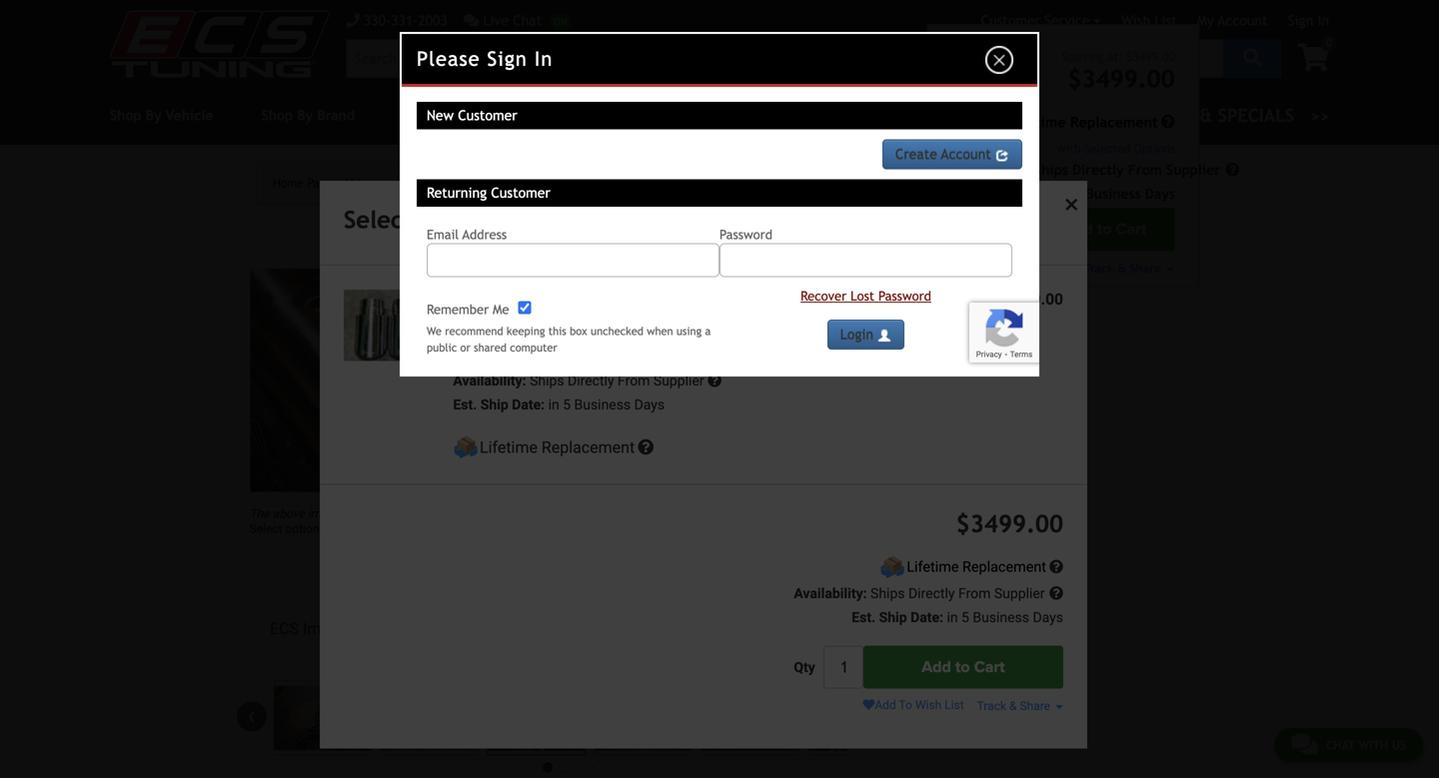 Task type: describe. For each thing, give the bounding box(es) containing it.
address
[[462, 227, 507, 242]]

0 vertical spatial est. ship date: in 5 business days
[[957, 186, 1175, 202]]

lifetime replacement for this product is lifetime replacement eligible icon corresponding to question circle icon to the middle
[[1010, 114, 1158, 130]]

1 vertical spatial wish
[[1021, 260, 1048, 274]]

0 horizontal spatial cart
[[974, 658, 1005, 677]]

0 vertical spatial chrome
[[453, 290, 504, 307]]

customer for returning customer
[[491, 185, 551, 201]]

0 vertical spatial select
[[1129, 182, 1164, 195]]

1 horizontal spatial add to cart
[[1064, 220, 1147, 239]]

1 vertical spatial est. ship date: in 5 business days
[[453, 397, 665, 414]]

styles
[[759, 317, 794, 333]]

1 vertical spatial add to cart
[[922, 658, 1005, 677]]

please sign in document
[[400, 32, 1226, 377]]

cat-
[[713, 253, 746, 274]]

this product is lifetime replacement eligible image for the middle question circle image
[[453, 435, 478, 460]]

1 horizontal spatial days
[[1033, 610, 1064, 626]]

2 horizontal spatial days
[[1145, 186, 1175, 202]]

1 vertical spatial add to cart button
[[863, 646, 1064, 689]]

options
[[285, 522, 325, 536]]

0 vertical spatial valvetronic designs image
[[453, 331, 556, 356]]

1 horizontal spatial cart
[[1116, 220, 1147, 239]]

customer for new customer
[[458, 107, 517, 123]]

when
[[647, 325, 673, 338]]

1 vertical spatial ship
[[481, 397, 509, 414]]

my account
[[1197, 12, 1268, 28]]

f97/f98
[[605, 293, 674, 314]]

0 horizontal spatial chat
[[513, 12, 542, 28]]

or
[[460, 341, 471, 354]]

ships for question circle icon to the bottom
[[871, 586, 905, 602]]

valvetronic designs link
[[346, 176, 459, 190]]

sales & specials link
[[1021, 102, 1329, 129]]

live chat link
[[464, 10, 571, 31]]

multiple
[[688, 317, 737, 333]]

create
[[896, 146, 937, 162]]

shop for shop by brand
[[261, 107, 293, 123]]

me
[[493, 302, 509, 317]]

in inside document
[[535, 47, 553, 70]]

choose
[[605, 317, 651, 333]]

shop by brand link
[[261, 107, 355, 123]]

0 horizontal spatial tips
[[507, 290, 535, 307]]

directly for question circle icon to the bottom
[[909, 586, 955, 602]]

1 horizontal spatial options
[[1134, 141, 1175, 155]]

please inside your vehicle please tap 'select' to pick a vehicle
[[954, 182, 995, 198]]

0 horizontal spatial days
[[634, 397, 665, 414]]

‹
[[248, 702, 256, 729]]

starting at: $ 3499.00 3499.00
[[1062, 49, 1175, 93]]

login button
[[827, 320, 905, 350]]

sport
[[664, 253, 708, 274]]

2 horizontal spatial list
[[1155, 12, 1177, 28]]

2 horizontal spatial availability:
[[952, 162, 1030, 178]]

es#4508714
[[463, 176, 532, 190]]

by for clearance
[[439, 107, 454, 123]]

› link
[[853, 702, 883, 732]]

create account
[[896, 146, 996, 162]]

2 - from the left
[[825, 273, 830, 294]]

chat with us link
[[1274, 729, 1423, 763]]

with inside chrome tips valved exhaust with chrome tips
[[550, 311, 576, 328]]

0 horizontal spatial add to wish list
[[875, 699, 964, 713]]

wish list
[[1122, 12, 1177, 28]]

home
[[273, 176, 304, 190]]

starting
[[1062, 49, 1104, 63]]

live
[[483, 12, 509, 28]]

availability: ships directly from supplier for the right question circle icon
[[952, 162, 1225, 178]]

replacement for the middle question circle image
[[542, 438, 635, 457]]

2 vertical spatial 5
[[962, 610, 970, 626]]

directly for the right question circle icon
[[1073, 162, 1124, 178]]

we recommend keeping this box unchecked when using a public or shared computer
[[427, 325, 711, 354]]

0 vertical spatial add to wish list link
[[968, 260, 1071, 274]]

my account link
[[1197, 12, 1268, 28]]

lifetime for this product is lifetime replacement eligible icon related to rightmost question circle image
[[907, 559, 959, 576]]

0 vertical spatial password
[[720, 227, 773, 242]]

valvetronic designs
[[346, 176, 449, 190]]

lifetime replacement for this product is lifetime replacement eligible icon related to rightmost question circle image
[[907, 559, 1047, 576]]

the
[[249, 507, 270, 521]]

please sign in
[[417, 47, 553, 70]]

brand
[[317, 107, 355, 123]]

keeping
[[507, 325, 545, 338]]

this product is lifetime replacement eligible image for question circle icon to the middle
[[983, 110, 1008, 135]]

›
[[864, 702, 872, 729]]

2 vertical spatial est. ship date: in 5 business days
[[852, 610, 1064, 626]]

email address
[[427, 227, 507, 242]]

1 horizontal spatial question circle image
[[1161, 115, 1175, 129]]

new customer
[[427, 107, 517, 123]]

1 horizontal spatial to
[[1005, 260, 1018, 274]]

remember
[[427, 302, 489, 317]]

exhaust inside chrome tips valved exhaust with chrome tips
[[497, 311, 546, 328]]

none checkbox inside the please sign in document
[[518, 301, 531, 314]]

the above image is for illustrative purposes only. select options below.
[[249, 507, 509, 536]]

0 vertical spatial add to cart button
[[1035, 208, 1175, 251]]

in for top question circle image
[[548, 397, 560, 414]]

$
[[1127, 49, 1133, 63]]

chrome tips valved exhaust with chrome tips
[[453, 290, 657, 328]]

shop by brand
[[261, 107, 355, 123]]

system
[[675, 273, 735, 294]]

0 vertical spatial ship
[[985, 186, 1013, 202]]

0 vertical spatial sign
[[1288, 12, 1314, 28]]

0 vertical spatial from
[[1128, 162, 1162, 178]]

your vehicle please tap 'select' to pick a vehicle
[[954, 168, 1166, 198]]

&
[[1200, 105, 1213, 126]]

2 vertical spatial question circle image
[[1050, 587, 1064, 601]]

only.
[[484, 507, 509, 521]]

1 vertical spatial to
[[1097, 220, 1112, 239]]

sign in link
[[1288, 12, 1329, 28]]

es#: 4508714 f9798polishcatba
[[605, 411, 728, 440]]

this
[[549, 325, 567, 338]]

remember me
[[427, 302, 513, 317]]

vehicle
[[981, 168, 1020, 182]]

f9798polishcatba
[[636, 428, 728, 440]]

1 vertical spatial from
[[618, 373, 650, 390]]

recover lost password
[[801, 289, 932, 304]]

recover lost password link
[[801, 289, 932, 304]]

2 vertical spatial from
[[959, 586, 991, 602]]

0 horizontal spatial options
[[448, 206, 533, 234]]

designs
[[410, 176, 449, 190]]

est. for the right question circle icon
[[957, 186, 981, 202]]

recommend
[[445, 325, 503, 338]]

0 vertical spatial question circle image
[[708, 374, 722, 388]]

returning customer
[[427, 185, 551, 201]]

back
[[746, 253, 786, 274]]

to inside your vehicle please tap 'select' to pick a vehicle
[[1068, 182, 1080, 198]]

2 horizontal spatial question circle image
[[1050, 560, 1064, 574]]

1 vertical spatial to
[[899, 699, 912, 713]]

qty
[[794, 660, 815, 676]]

1 vertical spatial chrome
[[579, 311, 628, 328]]

search image
[[1244, 48, 1262, 66]]

valved sport cat-back exhaust system - polished - f97/f98 x3m/x4m choose from multiple tip styles
[[605, 253, 830, 333]]

0 link
[[1282, 35, 1337, 73]]

0 horizontal spatial list
[[945, 699, 964, 713]]

ships for the right question circle icon
[[1035, 162, 1068, 178]]

0 horizontal spatial selected options
[[344, 206, 533, 234]]

date: for question circle icon to the bottom
[[911, 610, 944, 626]]

0 vertical spatial 5
[[1074, 186, 1082, 202]]

0 horizontal spatial selected
[[344, 206, 440, 234]]

1 horizontal spatial selected
[[1085, 141, 1131, 155]]

330-331-2003 link
[[346, 10, 448, 31]]

polished
[[750, 273, 821, 294]]

1 horizontal spatial selected options
[[1085, 141, 1175, 155]]

we
[[427, 325, 442, 338]]

1 vertical spatial 5
[[563, 397, 571, 414]]

2 vertical spatial wish
[[915, 699, 942, 713]]

'select'
[[1021, 182, 1064, 198]]

ecs images link
[[255, 609, 371, 649]]

home page link
[[273, 176, 342, 190]]

1 horizontal spatial tips
[[631, 311, 657, 328]]

2 horizontal spatial question circle image
[[1226, 163, 1240, 177]]

1 vertical spatial with
[[1359, 739, 1389, 753]]

specials
[[1218, 105, 1295, 126]]

replacement for question circle icon to the middle
[[1070, 114, 1158, 130]]

1 horizontal spatial in
[[1318, 12, 1329, 28]]

supplier for question circle icon to the bottom
[[994, 586, 1045, 602]]

1 vertical spatial list
[[1051, 260, 1071, 274]]

1 vertical spatial password
[[879, 289, 932, 304]]

above
[[273, 507, 305, 521]]

tap
[[999, 182, 1018, 198]]

4508714
[[630, 411, 669, 423]]

illustrative
[[374, 507, 428, 521]]



Task type: vqa. For each thing, say whether or not it's contained in the screenshot.
"Sign" inside the Sign In Button
no



Task type: locate. For each thing, give the bounding box(es) containing it.
1 horizontal spatial chrome
[[579, 311, 628, 328]]

please down your
[[954, 182, 995, 198]]

lifetime for this product is lifetime replacement eligible icon for the middle question circle image
[[480, 438, 538, 457]]

lifetime replacement for this product is lifetime replacement eligible icon for the middle question circle image
[[480, 438, 635, 457]]

question circle image
[[1161, 115, 1175, 129], [1226, 163, 1240, 177], [1050, 587, 1064, 601]]

0 horizontal spatial availability:
[[453, 373, 526, 390]]

2 horizontal spatial date:
[[1017, 186, 1053, 202]]

in for the right question circle icon
[[1057, 186, 1069, 202]]

wish list link
[[1122, 12, 1177, 28]]

Password password field
[[720, 243, 1013, 277]]

shop for shop by clearance
[[403, 107, 434, 123]]

list left my
[[1155, 12, 1177, 28]]

from
[[655, 317, 684, 333]]

shop
[[261, 107, 293, 123], [403, 107, 434, 123]]

2003
[[418, 12, 448, 28]]

0 vertical spatial availability: ships directly from supplier
[[952, 162, 1225, 178]]

est. ship date: in 5 business days
[[957, 186, 1175, 202], [453, 397, 665, 414], [852, 610, 1064, 626]]

selected down valvetronic designs
[[344, 206, 440, 234]]

valved up f97/f98
[[605, 253, 659, 274]]

account for create account
[[941, 146, 991, 162]]

create account button
[[883, 139, 1023, 169]]

0 horizontal spatial select
[[249, 522, 282, 536]]

0 vertical spatial supplier
[[1167, 162, 1221, 178]]

user image
[[878, 329, 892, 343]]

phone image
[[346, 13, 360, 27]]

this product is lifetime replacement eligible image for rightmost question circle image
[[880, 555, 905, 580]]

Email Address email field
[[427, 243, 720, 277]]

1 horizontal spatial replacement
[[963, 559, 1047, 576]]

exhaust inside valved sport cat-back exhaust system - polished - f97/f98 x3m/x4m choose from multiple tip styles
[[605, 273, 670, 294]]

availability: ships directly from supplier for question circle icon to the bottom
[[794, 586, 1049, 602]]

None checkbox
[[518, 301, 531, 314]]

0 horizontal spatial to
[[956, 658, 970, 677]]

customer right the new
[[458, 107, 517, 123]]

wish up $
[[1122, 12, 1151, 28]]

0 vertical spatial wish
[[1122, 12, 1151, 28]]

availability:
[[952, 162, 1030, 178], [453, 373, 526, 390], [794, 586, 867, 602]]

2 horizontal spatial ship
[[985, 186, 1013, 202]]

1 horizontal spatial a
[[1112, 182, 1119, 198]]

- left lost
[[825, 273, 830, 294]]

est. down or
[[453, 397, 477, 414]]

est. for question circle icon to the bottom
[[852, 610, 876, 626]]

purposes
[[431, 507, 481, 521]]

ecs tuning image
[[110, 11, 330, 77]]

in for question circle icon to the bottom
[[947, 610, 958, 626]]

0 vertical spatial cart
[[1116, 220, 1147, 239]]

est. up heart image
[[852, 610, 876, 626]]

0 vertical spatial valved
[[605, 253, 659, 274]]

2 vertical spatial days
[[1033, 610, 1064, 626]]

select right 'pick'
[[1129, 182, 1164, 195]]

1 vertical spatial select
[[249, 522, 282, 536]]

shop left brand in the left of the page
[[261, 107, 293, 123]]

using
[[677, 325, 702, 338]]

sign inside the please sign in document
[[487, 47, 528, 70]]

a right using
[[705, 325, 711, 338]]

2 vertical spatial ship
[[879, 610, 907, 626]]

recover
[[801, 289, 847, 304]]

0 horizontal spatial replacement
[[542, 438, 635, 457]]

0 vertical spatial list
[[1155, 12, 1177, 28]]

sign up 0 link
[[1288, 12, 1314, 28]]

exhaust
[[605, 273, 670, 294], [497, 311, 546, 328]]

2 vertical spatial lifetime
[[907, 559, 959, 576]]

sign down the live chat on the left
[[487, 47, 528, 70]]

heart image
[[863, 699, 875, 711]]

0 vertical spatial lifetime replacement
[[1010, 114, 1158, 130]]

1 vertical spatial availability:
[[453, 373, 526, 390]]

2 shop from the left
[[403, 107, 434, 123]]

by left clearance
[[439, 107, 454, 123]]

valvetronic designs image down me
[[453, 331, 556, 356]]

es#4508714 - f9798polishcatba - valved sport cat-back exhaust system - polished - f97/f98 x3m/x4m - choose from multiple tip styles - valvetronic designs - bmw image
[[249, 254, 585, 507], [273, 681, 373, 756], [380, 681, 479, 756], [487, 681, 586, 756], [594, 681, 693, 756], [701, 681, 800, 756], [808, 681, 907, 756]]

shop by clearance
[[403, 107, 523, 123]]

date:
[[1017, 186, 1053, 202], [512, 397, 545, 414], [911, 610, 944, 626]]

this product is lifetime replacement eligible image
[[983, 110, 1008, 135], [453, 435, 478, 460], [880, 555, 905, 580]]

business for top question circle image
[[574, 397, 631, 414]]

ecs
[[270, 620, 299, 639]]

1 vertical spatial add to wish list link
[[863, 699, 964, 713]]

est. for top question circle image
[[453, 397, 477, 414]]

None text field
[[987, 208, 1031, 251], [823, 646, 863, 689], [987, 208, 1031, 251], [823, 646, 863, 689]]

add to wish list down the 'select'
[[980, 260, 1071, 274]]

2 vertical spatial supplier
[[994, 586, 1045, 602]]

2 horizontal spatial directly
[[1073, 162, 1124, 178]]

at:
[[1108, 49, 1123, 63]]

availability: up tap
[[952, 162, 1030, 178]]

0 horizontal spatial valvetronic designs image
[[453, 331, 556, 356]]

0 vertical spatial in
[[1318, 12, 1329, 28]]

wish down the 'select'
[[1021, 260, 1048, 274]]

to
[[1005, 260, 1018, 274], [899, 699, 912, 713]]

replacement for rightmost question circle image
[[963, 559, 1047, 576]]

2 vertical spatial directly
[[909, 586, 955, 602]]

with right "keeping"
[[550, 311, 576, 328]]

add to wish list right ›
[[875, 699, 964, 713]]

1 by from the left
[[297, 107, 313, 123]]

sales
[[1145, 105, 1195, 126]]

business for the right question circle icon
[[1086, 186, 1141, 202]]

a right 'pick'
[[1112, 182, 1119, 198]]

1 horizontal spatial list
[[1051, 260, 1071, 274]]

to right heart image
[[899, 699, 912, 713]]

0 vertical spatial selected options
[[1085, 141, 1175, 155]]

x3m/x4m
[[678, 293, 761, 314]]

options down the returning customer
[[448, 206, 533, 234]]

0 vertical spatial options
[[1134, 141, 1175, 155]]

supplier
[[1167, 162, 1221, 178], [654, 373, 704, 390], [994, 586, 1045, 602]]

- left 'back' on the right
[[740, 273, 745, 294]]

select inside "the above image is for illustrative purposes only. select options below."
[[249, 522, 282, 536]]

customer up address on the left top of page
[[491, 185, 551, 201]]

2 horizontal spatial supplier
[[1167, 162, 1221, 178]]

business for question circle icon to the bottom
[[973, 610, 1030, 626]]

0 vertical spatial to
[[1005, 260, 1018, 274]]

pick
[[1083, 182, 1109, 198]]

1 horizontal spatial directly
[[909, 586, 955, 602]]

live chat
[[483, 12, 542, 28]]

list down the 'select'
[[1051, 260, 1071, 274]]

with
[[550, 311, 576, 328], [1359, 739, 1389, 753]]

0 vertical spatial replacement
[[1070, 114, 1158, 130]]

sign in
[[1288, 12, 1329, 28]]

selected options down returning
[[344, 206, 533, 234]]

us
[[1392, 739, 1406, 753]]

lifetime for this product is lifetime replacement eligible icon corresponding to question circle icon to the middle
[[1010, 114, 1066, 130]]

chat right live
[[513, 12, 542, 28]]

2 vertical spatial list
[[945, 699, 964, 713]]

select down the
[[249, 522, 282, 536]]

1 vertical spatial exhaust
[[497, 311, 546, 328]]

0 horizontal spatial 5
[[563, 397, 571, 414]]

1 horizontal spatial this product is lifetime replacement eligible image
[[880, 555, 905, 580]]

add
[[1064, 220, 1093, 239], [980, 260, 1002, 274], [922, 658, 952, 677], [875, 699, 896, 713]]

est. down your
[[957, 186, 981, 202]]

2 vertical spatial lifetime replacement
[[907, 559, 1047, 576]]

1 horizontal spatial ship
[[879, 610, 907, 626]]

date: for the right question circle icon
[[1017, 186, 1053, 202]]

account right my
[[1218, 12, 1268, 28]]

0 horizontal spatial -
[[740, 273, 745, 294]]

list right heart image
[[945, 699, 964, 713]]

with left us
[[1359, 739, 1389, 753]]

account for my account
[[1218, 12, 1268, 28]]

availability: ships directly from supplier for top question circle image
[[453, 373, 708, 390]]

supplier for top question circle image
[[654, 373, 704, 390]]

your
[[954, 168, 978, 182]]

0 vertical spatial chat
[[513, 12, 542, 28]]

new
[[427, 107, 454, 123]]

my
[[1197, 12, 1214, 28]]

1 horizontal spatial chat
[[1326, 739, 1356, 753]]

home page
[[273, 176, 332, 190]]

1 horizontal spatial to
[[1068, 182, 1080, 198]]

2 horizontal spatial 5
[[1074, 186, 1082, 202]]

sales & specials
[[1145, 105, 1295, 126]]

chat left us
[[1326, 739, 1356, 753]]

2 horizontal spatial wish
[[1122, 12, 1151, 28]]

1 horizontal spatial -
[[825, 273, 830, 294]]

valvetronic designs image
[[453, 331, 556, 356], [605, 379, 708, 404]]

1 shop from the left
[[261, 107, 293, 123]]

account up your
[[941, 146, 991, 162]]

availability: ships directly from supplier
[[952, 162, 1225, 178], [453, 373, 708, 390], [794, 586, 1049, 602]]

in down live chat link
[[535, 47, 553, 70]]

valved up or
[[453, 311, 494, 328]]

1 vertical spatial valvetronic designs image
[[605, 379, 708, 404]]

1 horizontal spatial select
[[1129, 182, 1164, 195]]

directly for top question circle image
[[568, 373, 614, 390]]

email
[[427, 227, 459, 242]]

to
[[1068, 182, 1080, 198], [1097, 220, 1112, 239], [956, 658, 970, 677]]

1 vertical spatial lifetime replacement
[[480, 438, 635, 457]]

tips
[[507, 290, 535, 307], [631, 311, 657, 328]]

lifetime replacement
[[1010, 114, 1158, 130], [480, 438, 635, 457], [907, 559, 1047, 576]]

comments image
[[464, 13, 479, 27]]

chat with us
[[1326, 739, 1406, 753]]

for
[[356, 507, 371, 521]]

1 horizontal spatial please
[[954, 182, 995, 198]]

331-
[[391, 12, 418, 28]]

to down tap
[[1005, 260, 1018, 274]]

a inside your vehicle please tap 'select' to pick a vehicle
[[1112, 182, 1119, 198]]

please inside document
[[417, 47, 480, 70]]

images
[[303, 620, 356, 639]]

below.
[[328, 522, 363, 536]]

1 horizontal spatial question circle image
[[708, 374, 722, 388]]

0 vertical spatial tips
[[507, 290, 535, 307]]

0 horizontal spatial shop
[[261, 107, 293, 123]]

options
[[1134, 141, 1175, 155], [448, 206, 533, 234]]

0 horizontal spatial this product is lifetime replacement eligible image
[[453, 435, 478, 460]]

returning
[[427, 185, 487, 201]]

tip
[[740, 317, 755, 333]]

1 - from the left
[[740, 273, 745, 294]]

2 by from the left
[[439, 107, 454, 123]]

0 horizontal spatial wish
[[915, 699, 942, 713]]

add to cart
[[1064, 220, 1147, 239], [922, 658, 1005, 677]]

1 vertical spatial ships
[[530, 373, 564, 390]]

1 vertical spatial question circle image
[[638, 439, 654, 455]]

image
[[308, 507, 341, 521]]

1 vertical spatial a
[[705, 325, 711, 338]]

0 horizontal spatial question circle image
[[1050, 587, 1064, 601]]

add to wish list link
[[968, 260, 1071, 274], [863, 699, 964, 713]]

in
[[1057, 186, 1069, 202], [548, 397, 560, 414], [947, 610, 958, 626]]

wish right heart image
[[915, 699, 942, 713]]

a inside "we recommend keeping this box unchecked when using a public or shared computer"
[[705, 325, 711, 338]]

box
[[570, 325, 587, 338]]

1 vertical spatial in
[[535, 47, 553, 70]]

1 horizontal spatial add to wish list
[[980, 260, 1071, 274]]

0 horizontal spatial ships
[[530, 373, 564, 390]]

1 horizontal spatial availability:
[[794, 586, 867, 602]]

0 vertical spatial customer
[[458, 107, 517, 123]]

valved inside valved sport cat-back exhaust system - polished - f97/f98 x3m/x4m choose from multiple tip styles
[[605, 253, 659, 274]]

0 horizontal spatial with
[[550, 311, 576, 328]]

0 horizontal spatial add to cart
[[922, 658, 1005, 677]]

2 vertical spatial in
[[947, 610, 958, 626]]

2 horizontal spatial replacement
[[1070, 114, 1158, 130]]

2 vertical spatial question circle image
[[1050, 560, 1064, 574]]

1 vertical spatial cart
[[974, 658, 1005, 677]]

0 vertical spatial with
[[550, 311, 576, 328]]

1 horizontal spatial valvetronic designs image
[[605, 379, 708, 404]]

ecs images
[[270, 620, 356, 639]]

selected up 'pick'
[[1085, 141, 1131, 155]]

selected options up select link
[[1085, 141, 1175, 155]]

es#:
[[605, 411, 625, 423]]

3499.00
[[1133, 49, 1175, 63], [1082, 65, 1175, 93], [1005, 290, 1064, 309], [970, 510, 1064, 538]]

0 vertical spatial in
[[1057, 186, 1069, 202]]

1 vertical spatial customer
[[491, 185, 551, 201]]

public
[[427, 341, 457, 354]]

from
[[1128, 162, 1162, 178], [618, 373, 650, 390], [959, 586, 991, 602]]

exhaust up choose
[[605, 273, 670, 294]]

sign
[[1288, 12, 1314, 28], [487, 47, 528, 70]]

options down sales
[[1134, 141, 1175, 155]]

vehicle
[[1123, 182, 1166, 198]]

1 vertical spatial valved
[[453, 311, 494, 328]]

0
[[1327, 37, 1332, 48]]

availability: down shared
[[453, 373, 526, 390]]

selected
[[1085, 141, 1131, 155], [344, 206, 440, 234]]

date: for top question circle image
[[512, 397, 545, 414]]

0 vertical spatial est.
[[957, 186, 981, 202]]

1 horizontal spatial with
[[1359, 739, 1389, 753]]

availability: up qty
[[794, 586, 867, 602]]

by left brand in the left of the page
[[297, 107, 313, 123]]

valved inside chrome tips valved exhaust with chrome tips
[[453, 311, 494, 328]]

valvetronic designs image up 4508714
[[605, 379, 708, 404]]

share image
[[996, 148, 1010, 162]]

in
[[1318, 12, 1329, 28], [535, 47, 553, 70]]

0 vertical spatial lifetime
[[1010, 114, 1066, 130]]

in up 0
[[1318, 12, 1329, 28]]

add to wish list
[[980, 260, 1071, 274], [875, 699, 964, 713]]

1 horizontal spatial supplier
[[994, 586, 1045, 602]]

chat
[[513, 12, 542, 28], [1326, 739, 1356, 753]]

‹ link
[[237, 702, 267, 732]]

valvetronic
[[346, 176, 406, 190]]

ships for top question circle image
[[530, 373, 564, 390]]

330-
[[364, 12, 391, 28]]

shop up designs
[[403, 107, 434, 123]]

0 horizontal spatial add to wish list link
[[863, 699, 964, 713]]

2 vertical spatial to
[[956, 658, 970, 677]]

password right lost
[[879, 289, 932, 304]]

0 vertical spatial directly
[[1073, 162, 1124, 178]]

by for brand
[[297, 107, 313, 123]]

1 vertical spatial selected
[[344, 206, 440, 234]]

1 vertical spatial sign
[[487, 47, 528, 70]]

2 horizontal spatial est.
[[957, 186, 981, 202]]

account inside create account button
[[941, 146, 991, 162]]

exhaust up computer
[[497, 311, 546, 328]]

please down 2003
[[417, 47, 480, 70]]

password up cat-
[[720, 227, 773, 242]]

page
[[307, 176, 332, 190]]

supplier for the right question circle icon
[[1167, 162, 1221, 178]]

1 horizontal spatial valved
[[605, 253, 659, 274]]

question circle image
[[708, 374, 722, 388], [638, 439, 654, 455], [1050, 560, 1064, 574]]

1 vertical spatial supplier
[[654, 373, 704, 390]]



